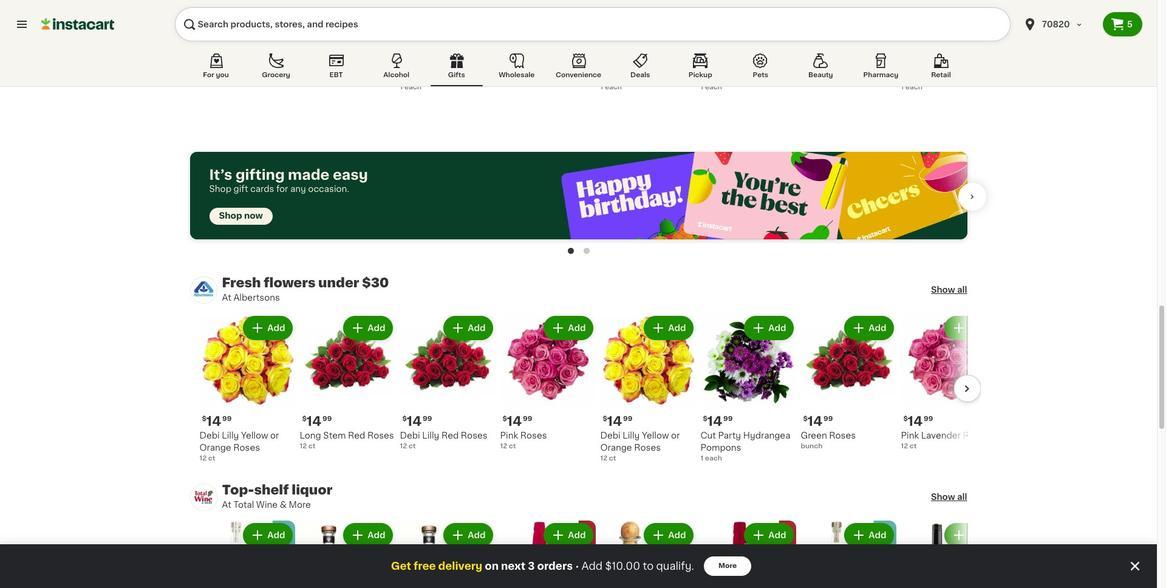Task type: locate. For each thing, give the bounding box(es) containing it.
14 inside '14 fragrance sampler gift box set'
[[808, 32, 823, 44]]

2 (3) from the left
[[946, 74, 956, 81]]

1 $ from the left
[[202, 416, 206, 422]]

vanilla up gifts
[[427, 48, 454, 57]]

now
[[244, 211, 263, 220]]

pink inside pink roses 12 ct
[[500, 432, 518, 440]]

mini inside 15 ocean mini gift set
[[330, 48, 348, 57]]

pink lavender rose 12 ct
[[901, 432, 985, 450]]

flowers
[[264, 277, 316, 289]]

carousel region
[[185, 149, 986, 258]]

(3) for 38
[[445, 74, 454, 81]]

set up gifts
[[437, 60, 451, 69]]

beauty button
[[795, 51, 847, 86]]

(3) down 15 pure wonder mini gift set
[[946, 74, 956, 81]]

convenience button
[[551, 51, 606, 86]]

38 inside 38 warm vanilla sugar gift box set
[[407, 32, 424, 44]]

1 yellow from the left
[[241, 432, 268, 440]]

1 horizontal spatial more
[[719, 563, 737, 569]]

0 vertical spatial all
[[957, 286, 967, 294]]

each down the pickup
[[705, 84, 722, 91]]

fragrance
[[801, 48, 844, 57]]

1 show all link from the top
[[931, 284, 967, 296]]

15 ocean mini gift set
[[300, 32, 383, 57]]

3 item carousel region from the top
[[176, 521, 997, 588]]

2 at from the top
[[222, 501, 231, 509]]

8 99 from the left
[[924, 416, 933, 422]]

2 vertical spatial item carousel region
[[176, 521, 997, 588]]

ocean
[[300, 48, 328, 57]]

set down in
[[601, 60, 615, 69]]

38 for 38 champagne toast gift bag set
[[206, 32, 224, 44]]

convenience
[[556, 72, 602, 78]]

each down alcohol
[[405, 84, 421, 91]]

70820 button
[[1016, 7, 1103, 41]]

1 each for 15 pure wonder mini gift set
[[901, 84, 923, 91]]

wholesale button
[[491, 51, 543, 86]]

4 $ 14 99 from the left
[[503, 415, 532, 428]]

debi
[[200, 432, 220, 440], [400, 432, 420, 440], [601, 432, 621, 440]]

12 inside pink lavender rose 12 ct
[[901, 443, 908, 450]]

lavender for 15
[[701, 48, 740, 57]]

mini left fragrance
[[772, 48, 790, 57]]

shop down it's
[[209, 185, 231, 193]]

3
[[528, 561, 535, 571]]

ebt
[[330, 72, 343, 78]]

1 item carousel region from the top
[[176, 0, 997, 130]]

1 for 38 warm vanilla sugar gift box set
[[400, 84, 403, 91]]

(3) down 38 warm vanilla sugar gift box set
[[445, 74, 454, 81]]

0 horizontal spatial debi
[[200, 432, 220, 440]]

2 lilly from the left
[[422, 432, 439, 440]]

(113)
[[245, 74, 260, 81]]

1 horizontal spatial lavender
[[921, 432, 961, 440]]

vanilla inside 38 warm vanilla sugar gift box set
[[427, 48, 454, 57]]

roses inside pink roses 12 ct
[[521, 432, 547, 440]]

vanilla up "pets"
[[743, 48, 770, 57]]

pompons
[[701, 444, 741, 452]]

3 mini from the left
[[653, 48, 671, 57]]

pets button
[[735, 51, 787, 86]]

1 vertical spatial all
[[957, 493, 967, 501]]

0 horizontal spatial vanilla
[[427, 48, 454, 57]]

show all link
[[931, 284, 967, 296], [931, 491, 967, 503]]

red inside the 'long stem red roses 12 ct'
[[348, 432, 365, 440]]

1 box from the left
[[418, 60, 435, 69]]

1 horizontal spatial lilly
[[422, 432, 439, 440]]

15 up pure
[[908, 32, 922, 44]]

retail button
[[915, 51, 967, 86]]

vanilla for 15
[[743, 48, 770, 57]]

stem
[[323, 432, 346, 440]]

lavender inside 15 lavender vanilla mini gift set
[[701, 48, 740, 57]]

2 item carousel region from the top
[[176, 314, 997, 464]]

gift
[[350, 48, 367, 57], [567, 48, 583, 57], [673, 48, 689, 57], [979, 48, 995, 57], [200, 60, 216, 69], [400, 60, 416, 69], [701, 60, 717, 69], [801, 60, 817, 69]]

red for lilly
[[442, 432, 459, 440]]

1 horizontal spatial (3)
[[946, 74, 956, 81]]

pickup
[[689, 72, 712, 78]]

beauty
[[809, 72, 833, 78]]

1 down luminious
[[500, 72, 503, 78]]

5 mini from the left
[[958, 48, 976, 57]]

more button
[[704, 556, 752, 576]]

or left cut
[[671, 432, 680, 440]]

0 vertical spatial show all link
[[931, 284, 967, 296]]

1 mini from the left
[[330, 48, 348, 57]]

2 38 from the left
[[407, 32, 424, 44]]

14
[[808, 32, 823, 44], [206, 415, 221, 428], [307, 415, 321, 428], [407, 415, 422, 428], [507, 415, 522, 428], [607, 415, 622, 428], [708, 415, 722, 428], [808, 415, 823, 428], [908, 415, 923, 428]]

0 horizontal spatial 38
[[206, 32, 224, 44]]

6 $ from the left
[[703, 416, 708, 422]]

0 horizontal spatial orange
[[200, 444, 231, 452]]

set up (113)
[[237, 60, 251, 69]]

38 inside 38 champagne toast gift bag set
[[206, 32, 224, 44]]

0 vertical spatial at
[[222, 294, 231, 302]]

more right the &
[[289, 501, 311, 509]]

2 horizontal spatial lilly
[[623, 432, 640, 440]]

4 99 from the left
[[523, 416, 532, 422]]

lavender inside pink lavender rose 12 ct
[[921, 432, 961, 440]]

1 vertical spatial show all
[[931, 493, 967, 501]]

box up beauty
[[819, 60, 836, 69]]

each down 'the'
[[605, 84, 622, 91]]

1 each down convenience
[[601, 84, 622, 91]]

ct inside pink lavender rose 12 ct
[[910, 443, 917, 450]]

(3) for 15
[[946, 74, 956, 81]]

0 horizontal spatial or
[[270, 432, 279, 440]]

roses inside green roses bunch
[[829, 432, 856, 440]]

None search field
[[175, 7, 1011, 41]]

gift inside '14 fragrance sampler gift box set'
[[801, 60, 817, 69]]

15 lavender vanilla mini gift set
[[701, 32, 790, 69]]

0 vertical spatial item carousel region
[[176, 0, 997, 130]]

0 horizontal spatial red
[[348, 432, 365, 440]]

0 horizontal spatial box
[[418, 60, 435, 69]]

2 or from the left
[[671, 432, 680, 440]]

1 inside cut party hydrangea pompons 1 each
[[701, 455, 704, 462]]

alcohol
[[383, 72, 410, 78]]

red
[[348, 432, 365, 440], [442, 432, 459, 440]]

albertsons image
[[190, 276, 217, 304]]

5 $ 14 99 from the left
[[603, 415, 633, 428]]

pink inside pink lavender rose 12 ct
[[901, 432, 919, 440]]

mini right wonder
[[958, 48, 976, 57]]

1 vertical spatial more
[[719, 563, 737, 569]]

2 vanilla from the left
[[743, 48, 770, 57]]

get free delivery on next 3 orders • add $10.00 to qualify.
[[391, 561, 694, 571]]

1 down convenience
[[601, 84, 603, 91]]

gift inside 38 warm vanilla sugar gift box set
[[400, 60, 416, 69]]

2 horizontal spatial box
[[819, 60, 836, 69]]

green
[[801, 432, 827, 440]]

0 horizontal spatial yellow
[[241, 432, 268, 440]]

it's
[[209, 168, 232, 182]]

1 1 each from the left
[[400, 84, 421, 91]]

15 up pickup button
[[708, 32, 722, 44]]

grocery button
[[250, 51, 302, 86]]

1 vanilla from the left
[[427, 48, 454, 57]]

1 each
[[400, 84, 421, 91], [601, 84, 622, 91], [701, 84, 722, 91], [901, 84, 923, 91]]

0 vertical spatial more
[[289, 501, 311, 509]]

mini up (51)
[[330, 48, 348, 57]]

1 horizontal spatial orange
[[601, 444, 632, 452]]

instacart image
[[41, 17, 114, 32]]

wholesale
[[499, 72, 535, 78]]

show all link for fresh flowers under $30
[[931, 284, 967, 296]]

2 horizontal spatial debi
[[601, 432, 621, 440]]

bunch
[[801, 443, 823, 450]]

15 inside 15 in the stars mini gift set
[[607, 32, 622, 44]]

1 horizontal spatial vanilla
[[743, 48, 770, 57]]

deals button
[[614, 51, 667, 86]]

1 vertical spatial lavender
[[921, 432, 961, 440]]

mini
[[330, 48, 348, 57], [547, 48, 564, 57], [653, 48, 671, 57], [772, 48, 790, 57], [958, 48, 976, 57]]

each down pompons
[[705, 455, 722, 462]]

15
[[307, 32, 321, 44], [607, 32, 622, 44], [708, 32, 722, 44], [908, 32, 922, 44]]

15 inside 15 lavender vanilla mini gift set
[[708, 32, 722, 44]]

box for 18
[[500, 60, 517, 69]]

each down pure
[[906, 84, 923, 91]]

1 for 15 in the stars mini gift set
[[601, 84, 603, 91]]

2 orange from the left
[[601, 444, 632, 452]]

18
[[507, 32, 522, 44]]

12
[[300, 443, 307, 450], [400, 443, 407, 450], [500, 443, 507, 450], [901, 443, 908, 450], [200, 455, 207, 462], [601, 455, 608, 462]]

more inside the top-shelf liquor at total wine & more
[[289, 501, 311, 509]]

15 inside 15 pure wonder mini gift set
[[908, 32, 922, 44]]

3 1 each from the left
[[701, 84, 722, 91]]

box up wholesale
[[500, 60, 517, 69]]

item carousel region containing 14
[[176, 314, 997, 464]]

15 for 15 pure wonder mini gift set
[[908, 32, 922, 44]]

gift inside 15 lavender vanilla mini gift set
[[701, 60, 717, 69]]

0 vertical spatial shop
[[209, 185, 231, 193]]

0 vertical spatial show
[[931, 286, 955, 294]]

15 inside 15 ocean mini gift set
[[307, 32, 321, 44]]

3 box from the left
[[819, 60, 836, 69]]

2 show from the top
[[931, 493, 955, 501]]

each for 15 in the stars mini gift set
[[605, 84, 622, 91]]

7 $ from the left
[[803, 416, 808, 422]]

yellow left cut
[[642, 432, 669, 440]]

38 up champagne
[[206, 32, 224, 44]]

in
[[601, 48, 608, 57]]

or left the long
[[270, 432, 279, 440]]

Search field
[[175, 7, 1011, 41]]

product group
[[200, 314, 295, 464], [300, 314, 395, 452], [400, 314, 495, 452], [500, 314, 596, 452], [601, 314, 696, 464], [701, 314, 796, 464], [801, 314, 896, 452], [901, 314, 997, 452], [200, 521, 295, 588], [300, 521, 395, 588], [400, 521, 495, 588], [500, 521, 596, 588], [601, 521, 696, 588], [701, 521, 796, 588], [801, 521, 896, 588], [901, 521, 997, 588]]

wine
[[256, 501, 278, 509]]

0 vertical spatial show all
[[931, 286, 967, 294]]

each for 15 pure wonder mini gift set
[[906, 84, 923, 91]]

1 debi lilly yellow or orange roses 12 ct from the left
[[200, 432, 279, 462]]

pharmacy
[[864, 72, 899, 78]]

box
[[418, 60, 435, 69], [500, 60, 517, 69], [819, 60, 836, 69]]

18 luminious mini gift box set 1 each
[[500, 32, 583, 78]]

box down warm
[[418, 60, 435, 69]]

1 down alcohol
[[400, 84, 403, 91]]

38 up warm
[[407, 32, 424, 44]]

2 show all from the top
[[931, 493, 967, 501]]

1 each down pure
[[901, 84, 923, 91]]

1 at from the top
[[222, 294, 231, 302]]

0 horizontal spatial pink
[[500, 432, 518, 440]]

1 all from the top
[[957, 286, 967, 294]]

1 vertical spatial show
[[931, 493, 955, 501]]

debi lilly yellow or orange roses 12 ct
[[200, 432, 279, 462], [601, 432, 680, 462]]

2 mini from the left
[[547, 48, 564, 57]]

party
[[718, 432, 741, 440]]

or
[[270, 432, 279, 440], [671, 432, 680, 440]]

1 horizontal spatial pink
[[901, 432, 919, 440]]

6 $ 14 99 from the left
[[703, 415, 733, 428]]

8 $ 14 99 from the left
[[904, 415, 933, 428]]

mini up convenience
[[547, 48, 564, 57]]

item carousel region
[[176, 0, 997, 130], [176, 314, 997, 464], [176, 521, 997, 588]]

set left pets button
[[719, 60, 734, 69]]

shop inside the it's gifting made easy shop gift cards for any occasion.
[[209, 185, 231, 193]]

4 15 from the left
[[908, 32, 922, 44]]

0 horizontal spatial lilly
[[222, 432, 239, 440]]

2 15 from the left
[[607, 32, 622, 44]]

lavender up the pickup
[[701, 48, 740, 57]]

1
[[500, 72, 503, 78], [400, 84, 403, 91], [601, 84, 603, 91], [701, 84, 704, 91], [901, 84, 904, 91], [701, 455, 704, 462]]

2 1 each from the left
[[601, 84, 622, 91]]

1 horizontal spatial yellow
[[642, 432, 669, 440]]

gift inside 15 ocean mini gift set
[[350, 48, 367, 57]]

lavender left rose
[[921, 432, 961, 440]]

1 show from the top
[[931, 286, 955, 294]]

vanilla inside 15 lavender vanilla mini gift set
[[743, 48, 770, 57]]

mini inside 15 pure wonder mini gift set
[[958, 48, 976, 57]]

15 up ocean
[[307, 32, 321, 44]]

each for 15 lavender vanilla mini gift set
[[705, 84, 722, 91]]

orange
[[200, 444, 231, 452], [601, 444, 632, 452]]

1 for 15 pure wonder mini gift set
[[901, 84, 904, 91]]

gift inside 18 luminious mini gift box set 1 each
[[567, 48, 583, 57]]

1 horizontal spatial box
[[500, 60, 517, 69]]

pickup button
[[675, 51, 727, 86]]

1 horizontal spatial debi
[[400, 432, 420, 440]]

fresh flowers under $30 at albertsons
[[222, 277, 389, 302]]

15 for 15 lavender vanilla mini gift set
[[708, 32, 722, 44]]

all for top-shelf liquor
[[957, 493, 967, 501]]

1 each down the pickup
[[701, 84, 722, 91]]

at left total
[[222, 501, 231, 509]]

show all for top-shelf liquor
[[931, 493, 967, 501]]

1 down the pickup
[[701, 84, 704, 91]]

albertsons
[[234, 294, 280, 302]]

box inside 18 luminious mini gift box set 1 each
[[500, 60, 517, 69]]

ct inside 'debi lilly red roses 12 ct'
[[409, 443, 416, 450]]

set down pure
[[901, 60, 916, 69]]

sugar
[[456, 48, 481, 57]]

shop now
[[219, 211, 263, 220]]

1 each down alcohol
[[400, 84, 421, 91]]

pink for pink roses
[[500, 432, 518, 440]]

2 $ 14 99 from the left
[[302, 415, 332, 428]]

3 $ from the left
[[402, 416, 407, 422]]

set down luminious
[[519, 60, 533, 69]]

shop left now
[[219, 211, 242, 220]]

2 red from the left
[[442, 432, 459, 440]]

yellow
[[241, 432, 268, 440], [642, 432, 669, 440]]

roses
[[368, 432, 394, 440], [461, 432, 488, 440], [521, 432, 547, 440], [829, 432, 856, 440], [233, 444, 260, 452], [634, 444, 661, 452]]

2 all from the top
[[957, 493, 967, 501]]

red inside 'debi lilly red roses 12 ct'
[[442, 432, 459, 440]]

set inside 15 lavender vanilla mini gift set
[[719, 60, 734, 69]]

item carousel region containing add
[[176, 521, 997, 588]]

mini right stars
[[653, 48, 671, 57]]

delivery
[[438, 561, 483, 571]]

1 vertical spatial at
[[222, 501, 231, 509]]

pets
[[753, 72, 769, 78]]

1 pink from the left
[[500, 432, 518, 440]]

8 $ from the left
[[904, 416, 908, 422]]

2 box from the left
[[500, 60, 517, 69]]

item carousel region for fresh flowers under $30
[[176, 314, 997, 464]]

1 15 from the left
[[307, 32, 321, 44]]

1 horizontal spatial or
[[671, 432, 680, 440]]

1 show all from the top
[[931, 286, 967, 294]]

38
[[206, 32, 224, 44], [407, 32, 424, 44]]

1 or from the left
[[270, 432, 279, 440]]

2 debi from the left
[[400, 432, 420, 440]]

0 horizontal spatial more
[[289, 501, 311, 509]]

4 1 each from the left
[[901, 84, 923, 91]]

each for 38 warm vanilla sugar gift box set
[[405, 84, 421, 91]]

add inside get free delivery on next 3 orders • add $10.00 to qualify.
[[582, 561, 603, 571]]

more right qualify.
[[719, 563, 737, 569]]

1 38 from the left
[[206, 32, 224, 44]]

more inside more button
[[719, 563, 737, 569]]

gift inside 15 pure wonder mini gift set
[[979, 48, 995, 57]]

2 pink from the left
[[901, 432, 919, 440]]

2 show all link from the top
[[931, 491, 967, 503]]

set up (53)
[[838, 60, 852, 69]]

gift inside 38 champagne toast gift bag set
[[200, 60, 216, 69]]

box for 14
[[819, 60, 836, 69]]

each down luminious
[[505, 72, 522, 78]]

5 $ from the left
[[603, 416, 607, 422]]

0 horizontal spatial (3)
[[445, 74, 454, 81]]

at inside the top-shelf liquor at total wine & more
[[222, 501, 231, 509]]

lilly
[[222, 432, 239, 440], [422, 432, 439, 440], [623, 432, 640, 440]]

1 horizontal spatial 38
[[407, 32, 424, 44]]

shop categories tab list
[[190, 51, 967, 86]]

3 15 from the left
[[708, 32, 722, 44]]

•
[[575, 561, 579, 571]]

★★★★★
[[300, 60, 342, 69], [300, 60, 342, 69], [200, 72, 242, 81], [200, 72, 242, 81], [400, 72, 443, 81], [400, 72, 443, 81], [601, 72, 643, 81], [601, 72, 643, 81], [701, 72, 743, 81], [701, 72, 743, 81], [801, 72, 844, 81], [801, 72, 844, 81], [901, 72, 944, 81], [901, 72, 944, 81]]

set left warm
[[369, 48, 383, 57]]

4 mini from the left
[[772, 48, 790, 57]]

show for top-shelf liquor
[[931, 493, 955, 501]]

green roses bunch
[[801, 432, 856, 450]]

1 vertical spatial item carousel region
[[176, 314, 997, 464]]

2 99 from the left
[[323, 416, 332, 422]]

shop
[[209, 185, 231, 193], [219, 211, 242, 220]]

1 red from the left
[[348, 432, 365, 440]]

0 vertical spatial lavender
[[701, 48, 740, 57]]

roses inside the 'long stem red roses 12 ct'
[[368, 432, 394, 440]]

1 (3) from the left
[[445, 74, 454, 81]]

each
[[505, 72, 522, 78], [405, 84, 421, 91], [605, 84, 622, 91], [705, 84, 722, 91], [906, 84, 923, 91], [705, 455, 722, 462]]

1 horizontal spatial debi lilly yellow or orange roses 12 ct
[[601, 432, 680, 462]]

yellow left the long
[[241, 432, 268, 440]]

99
[[222, 416, 232, 422], [323, 416, 332, 422], [423, 416, 432, 422], [523, 416, 532, 422], [623, 416, 633, 422], [724, 416, 733, 422], [824, 416, 833, 422], [924, 416, 933, 422]]

1 each for 38 warm vanilla sugar gift box set
[[400, 84, 421, 91]]

luminious
[[500, 48, 544, 57]]

(3)
[[445, 74, 454, 81], [946, 74, 956, 81]]

1 down pompons
[[701, 455, 704, 462]]

box inside '14 fragrance sampler gift box set'
[[819, 60, 836, 69]]

1 vertical spatial show all link
[[931, 491, 967, 503]]

0 horizontal spatial lavender
[[701, 48, 740, 57]]

1 down pure
[[901, 84, 904, 91]]

0 horizontal spatial debi lilly yellow or orange roses 12 ct
[[200, 432, 279, 462]]

3 99 from the left
[[423, 416, 432, 422]]

lavender
[[701, 48, 740, 57], [921, 432, 961, 440]]

show for fresh flowers under $30
[[931, 286, 955, 294]]

debi lilly red roses 12 ct
[[400, 432, 488, 450]]

1 $ 14 99 from the left
[[202, 415, 232, 428]]

at down fresh
[[222, 294, 231, 302]]

1 horizontal spatial red
[[442, 432, 459, 440]]

vanilla for 38
[[427, 48, 454, 57]]

15 up 'the'
[[607, 32, 622, 44]]

set
[[369, 48, 383, 57], [237, 60, 251, 69], [437, 60, 451, 69], [519, 60, 533, 69], [601, 60, 615, 69], [719, 60, 734, 69], [838, 60, 852, 69], [901, 60, 916, 69]]

pink
[[500, 432, 518, 440], [901, 432, 919, 440]]



Task type: describe. For each thing, give the bounding box(es) containing it.
ct inside the 'long stem red roses 12 ct'
[[309, 443, 316, 450]]

pure
[[901, 48, 921, 57]]

under
[[318, 277, 359, 289]]

alcohol button
[[370, 51, 423, 86]]

gifting
[[236, 168, 285, 182]]

pink for pink lavender rose
[[901, 432, 919, 440]]

3 debi from the left
[[601, 432, 621, 440]]

bag
[[218, 60, 235, 69]]

70820 button
[[1023, 7, 1096, 41]]

(5)
[[746, 74, 755, 81]]

15 pure wonder mini gift set
[[901, 32, 995, 69]]

next
[[501, 561, 526, 571]]

$10.00
[[605, 561, 640, 571]]

$30
[[362, 277, 389, 289]]

for you
[[203, 72, 229, 78]]

at inside fresh flowers under $30 at albertsons
[[222, 294, 231, 302]]

7 $ 14 99 from the left
[[803, 415, 833, 428]]

1 for 15 lavender vanilla mini gift set
[[701, 84, 704, 91]]

each inside cut party hydrangea pompons 1 each
[[705, 455, 722, 462]]

roses inside 'debi lilly red roses 12 ct'
[[461, 432, 488, 440]]

70820
[[1042, 20, 1070, 29]]

cut party hydrangea pompons 1 each
[[701, 432, 791, 462]]

5 99 from the left
[[623, 416, 633, 422]]

2 $ from the left
[[302, 416, 307, 422]]

(51)
[[345, 62, 357, 69]]

total
[[234, 501, 254, 509]]

item carousel region for top-shelf liquor
[[176, 521, 997, 588]]

red for stem
[[348, 432, 365, 440]]

free
[[414, 561, 436, 571]]

wonder
[[923, 48, 956, 57]]

lilly inside 'debi lilly red roses 12 ct'
[[422, 432, 439, 440]]

treatment tracker modal dialog
[[0, 544, 1157, 588]]

fresh
[[222, 277, 261, 289]]

set inside 38 warm vanilla sugar gift box set
[[437, 60, 451, 69]]

set inside 15 pure wonder mini gift set
[[901, 60, 916, 69]]

mini inside 15 in the stars mini gift set
[[653, 48, 671, 57]]

1 lilly from the left
[[222, 432, 239, 440]]

mini inside 15 lavender vanilla mini gift set
[[772, 48, 790, 57]]

orders
[[537, 561, 573, 571]]

total wine & more image
[[190, 484, 217, 511]]

ebt button
[[310, 51, 362, 86]]

for
[[203, 72, 214, 78]]

15 for 15 in the stars mini gift set
[[607, 32, 622, 44]]

cut
[[701, 432, 716, 440]]

long
[[300, 432, 321, 440]]

15 for 15 ocean mini gift set
[[307, 32, 321, 44]]

gifts
[[448, 72, 465, 78]]

rose
[[963, 432, 985, 440]]

top-shelf liquor at total wine & more
[[222, 484, 333, 509]]

hydrangea
[[743, 432, 791, 440]]

pharmacy button
[[855, 51, 907, 86]]

pink roses 12 ct
[[500, 432, 547, 450]]

on
[[485, 561, 499, 571]]

debi inside 'debi lilly red roses 12 ct'
[[400, 432, 420, 440]]

it's gifting made easy shop gift cards for any occasion.
[[209, 168, 368, 193]]

qualify.
[[656, 561, 694, 571]]

1 vertical spatial shop
[[219, 211, 242, 220]]

box inside 38 warm vanilla sugar gift box set
[[418, 60, 435, 69]]

champagne
[[200, 48, 252, 57]]

for you button
[[190, 51, 242, 86]]

for
[[276, 185, 288, 193]]

item carousel region containing 38
[[176, 0, 997, 130]]

38 for 38 warm vanilla sugar gift box set
[[407, 32, 424, 44]]

1 debi from the left
[[200, 432, 220, 440]]

you
[[216, 72, 229, 78]]

retail
[[931, 72, 951, 78]]

5 button
[[1103, 12, 1143, 36]]

show all link for top-shelf liquor
[[931, 491, 967, 503]]

2 yellow from the left
[[642, 432, 669, 440]]

15 in the stars mini gift set
[[601, 32, 689, 69]]

38 champagne toast gift bag set
[[200, 32, 277, 69]]

set inside 15 in the stars mini gift set
[[601, 60, 615, 69]]

grocery
[[262, 72, 290, 78]]

sampler
[[846, 48, 881, 57]]

1 orange from the left
[[200, 444, 231, 452]]

14 fragrance sampler gift box set
[[801, 32, 881, 69]]

lavender for pink
[[921, 432, 961, 440]]

top-
[[222, 484, 254, 497]]

2 debi lilly yellow or orange roses 12 ct from the left
[[601, 432, 680, 462]]

1 each for 15 in the stars mini gift set
[[601, 84, 622, 91]]

made
[[288, 168, 330, 182]]

set inside 18 luminious mini gift box set 1 each
[[519, 60, 533, 69]]

12 inside 'debi lilly red roses 12 ct'
[[400, 443, 407, 450]]

set inside '14 fragrance sampler gift box set'
[[838, 60, 852, 69]]

the
[[611, 48, 626, 57]]

12 inside the 'long stem red roses 12 ct'
[[300, 443, 307, 450]]

show all for fresh flowers under $30
[[931, 286, 967, 294]]

set inside 38 champagne toast gift bag set
[[237, 60, 251, 69]]

3 $ 14 99 from the left
[[402, 415, 432, 428]]

stars
[[629, 48, 651, 57]]

1 each for 15 lavender vanilla mini gift set
[[701, 84, 722, 91]]

warm
[[400, 48, 425, 57]]

cards
[[250, 185, 274, 193]]

3 lilly from the left
[[623, 432, 640, 440]]

any
[[290, 185, 306, 193]]

liquor
[[292, 484, 333, 497]]

1 99 from the left
[[222, 416, 232, 422]]

(53)
[[846, 74, 860, 81]]

all for fresh flowers under $30
[[957, 286, 967, 294]]

38 warm vanilla sugar gift box set
[[400, 32, 481, 69]]

(17)
[[645, 74, 657, 81]]

4 $ from the left
[[503, 416, 507, 422]]

&
[[280, 501, 287, 509]]

gift inside 15 in the stars mini gift set
[[673, 48, 689, 57]]

set inside 15 ocean mini gift set
[[369, 48, 383, 57]]

occasion.
[[308, 185, 349, 193]]

long stem red roses 12 ct
[[300, 432, 394, 450]]

each inside 18 luminious mini gift box set 1 each
[[505, 72, 522, 78]]

1 inside 18 luminious mini gift box set 1 each
[[500, 72, 503, 78]]

to
[[643, 561, 654, 571]]

gifts button
[[431, 51, 483, 86]]

deals
[[631, 72, 650, 78]]

5
[[1127, 20, 1133, 29]]

6 99 from the left
[[724, 416, 733, 422]]

7 99 from the left
[[824, 416, 833, 422]]

shelf
[[254, 484, 289, 497]]

ct inside pink roses 12 ct
[[509, 443, 516, 450]]

gift
[[234, 185, 248, 193]]

mini inside 18 luminious mini gift box set 1 each
[[547, 48, 564, 57]]

12 inside pink roses 12 ct
[[500, 443, 507, 450]]



Task type: vqa. For each thing, say whether or not it's contained in the screenshot.


